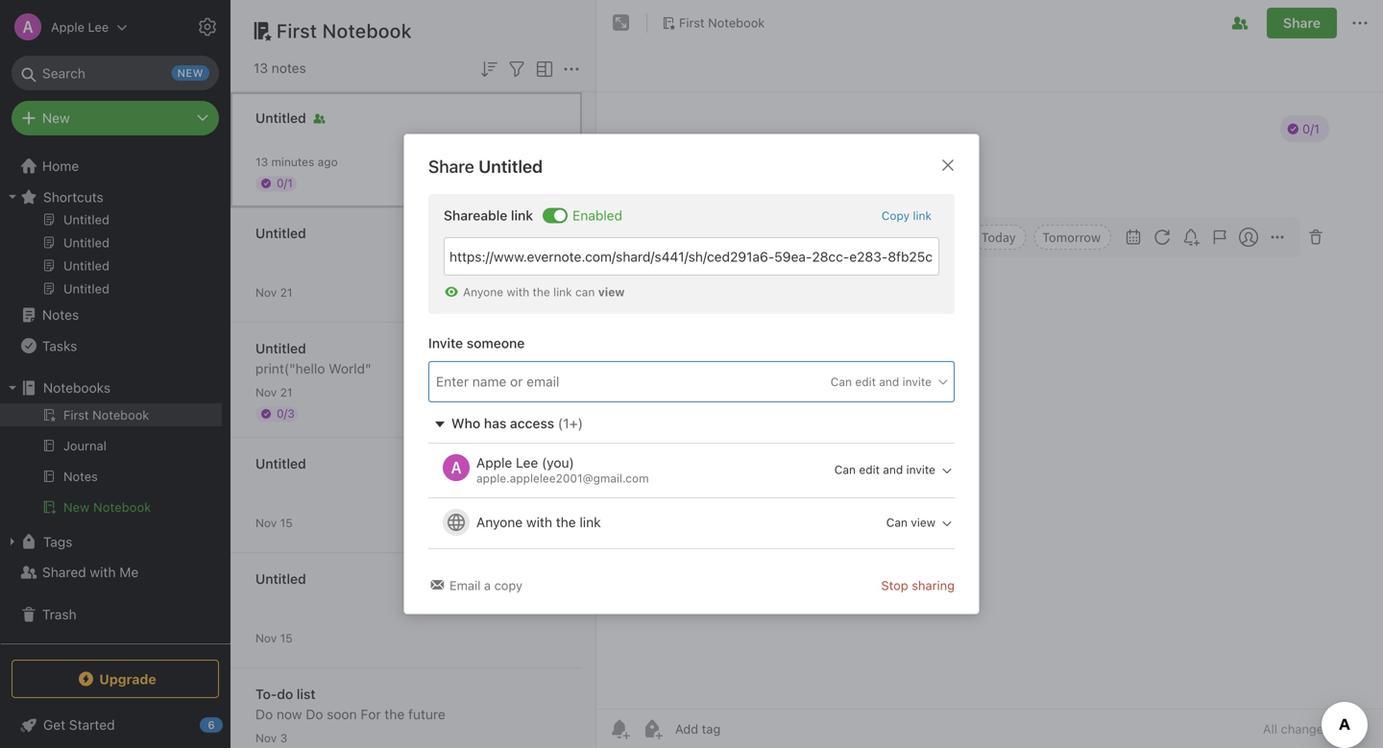 Task type: locate. For each thing, give the bounding box(es) containing it.
with
[[507, 285, 530, 299], [527, 514, 553, 530], [90, 565, 116, 580]]

new notebook button
[[0, 496, 222, 519]]

2 vertical spatial can
[[887, 516, 908, 529]]

expand tags image
[[5, 534, 20, 550]]

nov 21 up untitled print("hello world"
[[256, 286, 293, 299]]

new for new
[[42, 110, 70, 126]]

21
[[280, 286, 293, 299], [280, 386, 293, 399]]

expand notebooks image
[[5, 381, 20, 396]]

the inside to-do list do now do soon for the future nov 3
[[385, 707, 405, 723]]

and up can view field at the bottom of the page
[[883, 463, 904, 477]]

0 vertical spatial 15
[[280, 516, 293, 530]]

notes up shortcuts
[[66, 168, 101, 183]]

stop
[[882, 578, 909, 593]]

share for share untitled
[[429, 156, 474, 177]]

share inside 'button'
[[1284, 15, 1321, 31]]

1 vertical spatial edit
[[859, 463, 880, 477]]

Search text field
[[25, 56, 206, 90]]

first inside button
[[679, 15, 705, 30]]

anyone with the link
[[477, 514, 601, 530]]

tags button
[[0, 527, 222, 557]]

13
[[254, 60, 268, 76], [256, 155, 268, 169]]

close image
[[937, 154, 960, 177]]

can edit and invite up can edit and invite field
[[831, 375, 932, 389]]

new up home
[[42, 110, 70, 126]]

invite
[[429, 335, 463, 351]]

1 horizontal spatial share
[[1284, 15, 1321, 31]]

0 horizontal spatial the
[[385, 707, 405, 723]]

upgrade
[[99, 671, 156, 687]]

invite for select permission field
[[903, 375, 932, 389]]

view inside can view field
[[911, 516, 936, 529]]

edit
[[856, 375, 876, 389], [859, 463, 880, 477]]

nov 21
[[256, 286, 293, 299], [256, 386, 293, 399]]

do
[[277, 687, 293, 702]]

0 horizontal spatial first
[[277, 19, 318, 42]]

1 vertical spatial 21
[[280, 386, 293, 399]]

edit up can edit and invite field
[[856, 375, 876, 389]]

shared link switcher image
[[555, 210, 566, 222]]

can view
[[887, 516, 936, 529]]

0 vertical spatial anyone
[[463, 285, 504, 299]]

and for can edit and invite field
[[883, 463, 904, 477]]

copy
[[494, 578, 523, 593]]

can inside can view field
[[887, 516, 908, 529]]

invite
[[903, 375, 932, 389], [907, 463, 936, 477]]

new inside popup button
[[42, 110, 70, 126]]

anyone for anyone with the link
[[477, 514, 523, 530]]

do down to-
[[256, 707, 273, 723]]

email a copy
[[450, 578, 523, 593]]

0 vertical spatial new
[[42, 110, 70, 126]]

1 vertical spatial view
[[911, 516, 936, 529]]

1 horizontal spatial do
[[306, 707, 323, 723]]

home link
[[0, 151, 231, 182]]

1 horizontal spatial view
[[911, 516, 936, 529]]

0 vertical spatial notes
[[66, 168, 101, 183]]

untitled inside untitled print("hello world"
[[256, 341, 306, 356]]

link
[[511, 208, 533, 223], [913, 209, 932, 223], [554, 285, 572, 299], [580, 514, 601, 530]]

the for anyone with the link can view
[[533, 285, 550, 299]]

0 horizontal spatial notebook
[[93, 500, 151, 515]]

first right expand note image
[[679, 15, 705, 30]]

new button
[[12, 101, 219, 135]]

view right can
[[598, 285, 625, 299]]

apple.applelee2001@gmail.com
[[477, 472, 649, 485]]

saved
[[1334, 722, 1368, 737]]

5 nov from the top
[[256, 732, 277, 745]]

who
[[452, 416, 481, 432]]

new inside button
[[63, 500, 90, 515]]

invite for can edit and invite field
[[907, 463, 936, 477]]

notes up tasks
[[42, 307, 79, 323]]

with left 'me'
[[90, 565, 116, 580]]

1 vertical spatial anyone
[[477, 514, 523, 530]]

invite someone
[[429, 335, 525, 351]]

notes inside recent notes group
[[66, 168, 101, 183]]

0 horizontal spatial view
[[598, 285, 625, 299]]

1 vertical spatial 15
[[280, 632, 293, 645]]

and inside can edit and invite field
[[883, 463, 904, 477]]

0 horizontal spatial do
[[256, 707, 273, 723]]

notebooks
[[43, 380, 111, 396]]

2 horizontal spatial the
[[556, 514, 576, 530]]

1 vertical spatial and
[[883, 463, 904, 477]]

1 15 from the top
[[280, 516, 293, 530]]

recent notes group
[[0, 50, 222, 307]]

nov 15
[[256, 516, 293, 530], [256, 632, 293, 645]]

0 vertical spatial nov 15
[[256, 516, 293, 530]]

1 horizontal spatial notebook
[[323, 19, 412, 42]]

expand note image
[[610, 12, 633, 35]]

notebook inside button
[[708, 15, 765, 30]]

2 vertical spatial with
[[90, 565, 116, 580]]

can
[[576, 285, 595, 299]]

edit inside field
[[859, 463, 880, 477]]

can for anyone with the link
[[887, 516, 908, 529]]

shareable link
[[444, 208, 533, 223]]

do
[[256, 707, 273, 723], [306, 707, 323, 723]]

first notebook
[[679, 15, 765, 30], [277, 19, 412, 42]]

view
[[598, 285, 625, 299], [911, 516, 936, 529]]

2 do from the left
[[306, 707, 323, 723]]

access
[[510, 416, 555, 432]]

1 vertical spatial with
[[527, 514, 553, 530]]

the left can
[[533, 285, 550, 299]]

the
[[533, 285, 550, 299], [556, 514, 576, 530], [385, 707, 405, 723]]

new notebook group
[[0, 404, 222, 527]]

and
[[880, 375, 900, 389], [883, 463, 904, 477]]

soon
[[327, 707, 357, 723]]

1 vertical spatial nov 21
[[256, 386, 293, 399]]

print("hello
[[256, 361, 325, 377]]

me
[[119, 565, 139, 580]]

to-do list do now do soon for the future nov 3
[[256, 687, 446, 745]]

edit up can view field at the bottom of the page
[[859, 463, 880, 477]]

first
[[679, 15, 705, 30], [277, 19, 318, 42]]

notebook
[[708, 15, 765, 30], [323, 19, 412, 42], [93, 500, 151, 515]]

anyone
[[463, 285, 504, 299], [477, 514, 523, 530]]

None search field
[[25, 56, 206, 90]]

can inside can edit and invite field
[[835, 463, 856, 477]]

with for shared with me
[[90, 565, 116, 580]]

and up can edit and invite field
[[880, 375, 900, 389]]

1 nov from the top
[[256, 286, 277, 299]]

nov 21 up 0/3
[[256, 386, 293, 399]]

0 vertical spatial 21
[[280, 286, 293, 299]]

1 nov 15 from the top
[[256, 516, 293, 530]]

new up tags
[[63, 500, 90, 515]]

first up notes
[[277, 19, 318, 42]]

do down list at the bottom left
[[306, 707, 323, 723]]

1 horizontal spatial the
[[533, 285, 550, 299]]

2 nov 15 from the top
[[256, 632, 293, 645]]

0 vertical spatial the
[[533, 285, 550, 299]]

0 vertical spatial view
[[598, 285, 625, 299]]

add tag image
[[641, 718, 664, 741]]

13 left notes
[[254, 60, 268, 76]]

new for new notebook
[[63, 500, 90, 515]]

0 vertical spatial nov 21
[[256, 286, 293, 299]]

1 vertical spatial new
[[63, 500, 90, 515]]

1 horizontal spatial first
[[679, 15, 705, 30]]

0 vertical spatial and
[[880, 375, 900, 389]]

0 vertical spatial edit
[[856, 375, 876, 389]]

untitled
[[256, 110, 306, 126], [479, 156, 543, 177], [256, 225, 306, 241], [256, 341, 306, 356], [256, 456, 306, 472], [256, 571, 306, 587]]

a
[[484, 578, 491, 593]]

0 vertical spatial can edit and invite
[[831, 375, 932, 389]]

link left can
[[554, 285, 572, 299]]

cell
[[0, 404, 222, 427]]

21 up untitled print("hello world"
[[280, 286, 293, 299]]

the for anyone with the link
[[556, 514, 576, 530]]

notebook for first notebook button
[[708, 15, 765, 30]]

link right copy on the right top of page
[[913, 209, 932, 223]]

1 vertical spatial invite
[[907, 463, 936, 477]]

0 horizontal spatial first notebook
[[277, 19, 412, 42]]

trash link
[[0, 600, 222, 630]]

1 vertical spatial share
[[429, 156, 474, 177]]

anyone for anyone with the link can view
[[463, 285, 504, 299]]

0 vertical spatial invite
[[903, 375, 932, 389]]

anyone up invite someone
[[463, 285, 504, 299]]

Select permission field
[[794, 373, 950, 391]]

13 left minutes
[[256, 155, 268, 169]]

shareable
[[444, 208, 508, 223]]

edit inside select permission field
[[856, 375, 876, 389]]

15
[[280, 516, 293, 530], [280, 632, 293, 645]]

1 vertical spatial can
[[835, 463, 856, 477]]

view up stop sharing in the right of the page
[[911, 516, 936, 529]]

2 vertical spatial the
[[385, 707, 405, 723]]

1 vertical spatial notes
[[42, 307, 79, 323]]

has
[[484, 416, 507, 432]]

all
[[1263, 722, 1278, 737]]

with for anyone with the link
[[527, 514, 553, 530]]

notes
[[66, 168, 101, 183], [42, 307, 79, 323]]

13 notes
[[254, 60, 306, 76]]

2 nov 21 from the top
[[256, 386, 293, 399]]

with up someone
[[507, 285, 530, 299]]

2 horizontal spatial notebook
[[708, 15, 765, 30]]

1 horizontal spatial first notebook
[[679, 15, 765, 30]]

the right for
[[385, 707, 405, 723]]

with down the apple.applelee2001@gmail.com
[[527, 514, 553, 530]]

share untitled
[[429, 156, 543, 177]]

can down can edit and invite field
[[887, 516, 908, 529]]

all changes saved
[[1263, 722, 1368, 737]]

Can view field
[[798, 514, 954, 531]]

with inside tree
[[90, 565, 116, 580]]

0 horizontal spatial share
[[429, 156, 474, 177]]

can
[[831, 375, 852, 389], [835, 463, 856, 477], [887, 516, 908, 529]]

share
[[1284, 15, 1321, 31], [429, 156, 474, 177]]

can up can edit and invite field
[[831, 375, 852, 389]]

share for share
[[1284, 15, 1321, 31]]

new
[[42, 110, 70, 126], [63, 500, 90, 515]]

invite inside select permission field
[[903, 375, 932, 389]]

1 vertical spatial nov 15
[[256, 632, 293, 645]]

tree
[[0, 19, 231, 643]]

and inside select permission field
[[880, 375, 900, 389]]

email
[[450, 578, 481, 593]]

and for select permission field
[[880, 375, 900, 389]]

tasks button
[[0, 331, 222, 361]]

1 vertical spatial 13
[[256, 155, 268, 169]]

can edit and invite inside select permission field
[[831, 375, 932, 389]]

shortcuts
[[43, 189, 104, 205]]

can edit and invite
[[831, 375, 932, 389], [835, 463, 936, 477]]

(1+)
[[558, 416, 583, 432]]

anyone down apple at the bottom left of page
[[477, 514, 523, 530]]

recent notes
[[22, 168, 101, 183]]

0 vertical spatial 13
[[254, 60, 268, 76]]

can edit and invite inside field
[[835, 463, 936, 477]]

notebook inside button
[[93, 500, 151, 515]]

(you)
[[542, 455, 574, 471]]

21 up 0/3
[[280, 386, 293, 399]]

Shared URL text field
[[444, 237, 940, 276]]

1 vertical spatial can edit and invite
[[835, 463, 936, 477]]

can up can view field at the bottom of the page
[[835, 463, 856, 477]]

0 vertical spatial can
[[831, 375, 852, 389]]

the down the apple.applelee2001@gmail.com
[[556, 514, 576, 530]]

tree containing home
[[0, 19, 231, 643]]

0 vertical spatial share
[[1284, 15, 1321, 31]]

1 vertical spatial the
[[556, 514, 576, 530]]

can edit and invite up can view field at the bottom of the page
[[835, 463, 936, 477]]

invite inside field
[[907, 463, 936, 477]]

shared
[[42, 565, 86, 580]]

link down the apple.applelee2001@gmail.com
[[580, 514, 601, 530]]

0 vertical spatial with
[[507, 285, 530, 299]]



Task type: describe. For each thing, give the bounding box(es) containing it.
new notebook
[[63, 500, 151, 515]]

4 nov from the top
[[256, 632, 277, 645]]

copy link
[[882, 209, 932, 223]]

notebooks link
[[0, 373, 222, 404]]

stop sharing button
[[882, 576, 955, 595]]

apple
[[477, 455, 512, 471]]

notes inside notes link
[[42, 307, 79, 323]]

copy link button
[[882, 207, 932, 224]]

email a copy button
[[429, 576, 527, 595]]

notebook inside note list element
[[323, 19, 412, 42]]

enabled
[[573, 208, 623, 223]]

add a reminder image
[[608, 718, 631, 741]]

sharing
[[912, 578, 955, 593]]

Apple Lee (you) Access dropdown field
[[798, 461, 954, 478]]

1 do from the left
[[256, 707, 273, 723]]

lee
[[516, 455, 538, 471]]

to-
[[256, 687, 277, 702]]

untitled print("hello world"
[[256, 341, 371, 377]]

can inside select permission field
[[831, 375, 852, 389]]

trash
[[42, 607, 77, 623]]

13 for 13 minutes ago
[[256, 155, 268, 169]]

future
[[408, 707, 446, 723]]

shared with me link
[[0, 557, 222, 588]]

edit for select permission field
[[856, 375, 876, 389]]

link inside button
[[913, 209, 932, 223]]

13 for 13 notes
[[254, 60, 268, 76]]

first notebook inside button
[[679, 15, 765, 30]]

13 minutes ago
[[256, 155, 338, 169]]

3
[[280, 732, 287, 745]]

someone
[[467, 335, 525, 351]]

upgrade button
[[12, 660, 219, 699]]

first inside note list element
[[277, 19, 318, 42]]

home
[[42, 158, 79, 174]]

for
[[361, 707, 381, 723]]

copy
[[882, 209, 910, 223]]

first notebook inside note list element
[[277, 19, 412, 42]]

tags
[[43, 534, 72, 550]]

recent
[[22, 168, 63, 183]]

3 nov from the top
[[256, 516, 277, 530]]

notebook for the new notebook button
[[93, 500, 151, 515]]

first notebook button
[[655, 10, 772, 37]]

link left 'shared link switcher' image
[[511, 208, 533, 223]]

Note Editor text field
[[597, 92, 1384, 709]]

world"
[[329, 361, 371, 377]]

apple lee (you) apple.applelee2001@gmail.com
[[477, 455, 649, 485]]

Add tag field
[[434, 371, 665, 392]]

nov inside to-do list do now do soon for the future nov 3
[[256, 732, 277, 745]]

1 21 from the top
[[280, 286, 293, 299]]

changes
[[1281, 722, 1331, 737]]

who has access (1+)
[[452, 416, 583, 432]]

0/3
[[277, 407, 295, 420]]

note list element
[[231, 0, 597, 749]]

share button
[[1267, 8, 1338, 38]]

0/1
[[277, 176, 293, 190]]

settings image
[[196, 15, 219, 38]]

notes link
[[0, 300, 222, 331]]

can edit and invite for select permission field
[[831, 375, 932, 389]]

ago
[[318, 155, 338, 169]]

with for anyone with the link can view
[[507, 285, 530, 299]]

stop sharing
[[882, 578, 955, 593]]

shortcuts button
[[0, 182, 222, 212]]

1 nov 21 from the top
[[256, 286, 293, 299]]

notes
[[272, 60, 306, 76]]

can for apple lee (you)
[[835, 463, 856, 477]]

list
[[297, 687, 316, 702]]

now
[[277, 707, 302, 723]]

2 nov from the top
[[256, 386, 277, 399]]

note window element
[[597, 0, 1384, 749]]

minutes
[[271, 155, 314, 169]]

anyone with the link can view
[[463, 285, 625, 299]]

edit for can edit and invite field
[[859, 463, 880, 477]]

can edit and invite for can edit and invite field
[[835, 463, 936, 477]]

2 15 from the top
[[280, 632, 293, 645]]

tasks
[[42, 338, 77, 354]]

shared with me
[[42, 565, 139, 580]]

thumbnail image
[[482, 339, 567, 423]]

2 21 from the top
[[280, 386, 293, 399]]



Task type: vqa. For each thing, say whether or not it's contained in the screenshot.
top with
yes



